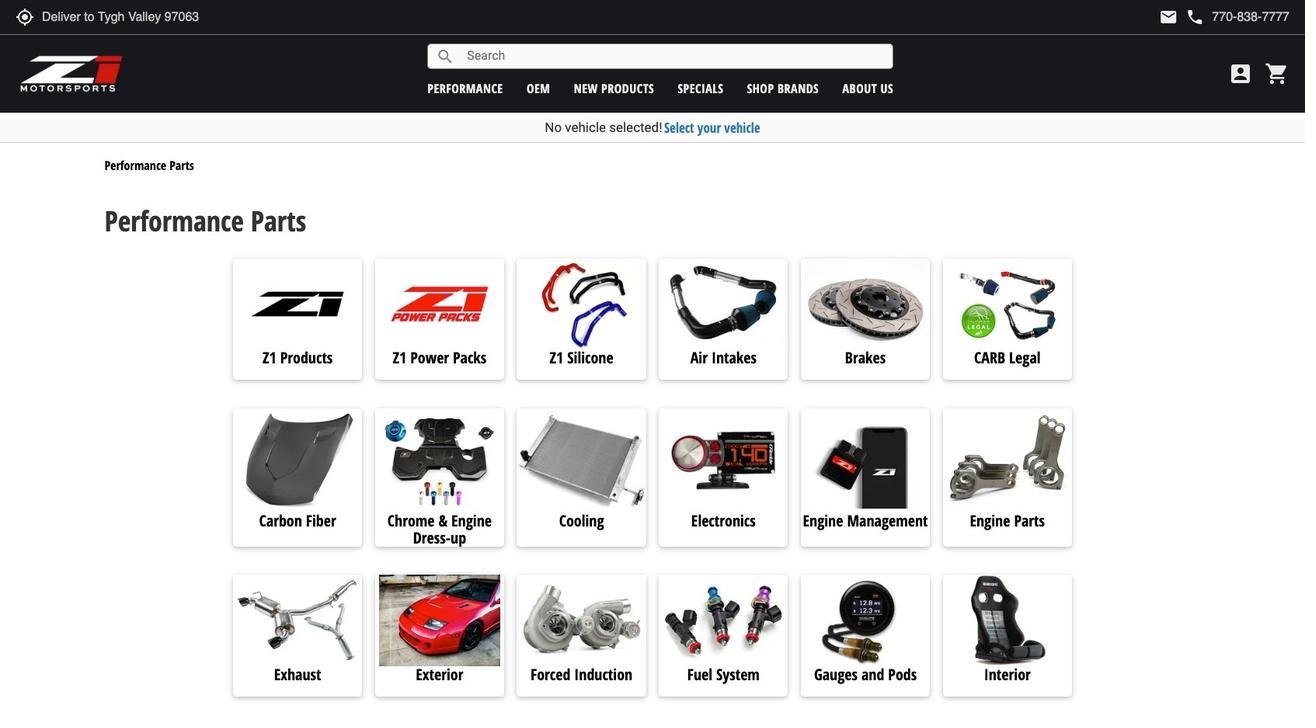 Task type: describe. For each thing, give the bounding box(es) containing it.
Search search field
[[455, 44, 893, 68]]



Task type: vqa. For each thing, say whether or not it's contained in the screenshot.
bottommost (23)
no



Task type: locate. For each thing, give the bounding box(es) containing it.
z1 motorsports logo image
[[19, 54, 124, 93]]



